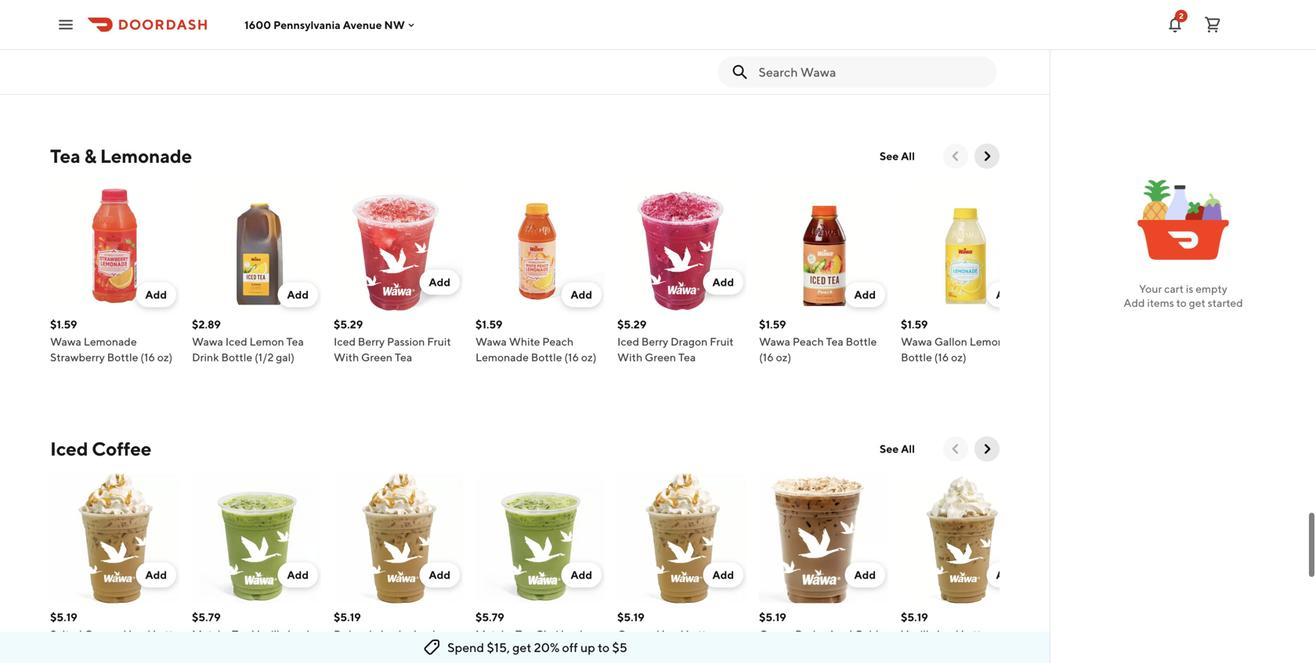 Task type: vqa. For each thing, say whether or not it's contained in the screenshot.
voucher to the right
no



Task type: describe. For each thing, give the bounding box(es) containing it.
$5.19 creme brulee iced cold brew
[[759, 611, 879, 657]]

$5.29 for $5.29 iced berry passion fruit with green tea
[[334, 318, 363, 331]]

green for crispy chicken blt salad with one green
[[669, 58, 700, 71]]

berry for passion
[[358, 335, 385, 348]]

salad inside the $11.49 breaded chicken caesar salad
[[334, 58, 361, 71]]

green for chicken salad garden salad with one green
[[982, 58, 1014, 71]]

salad inside crispy chicken blt salad with one green
[[717, 42, 744, 55]]

latte inside $5.79 matcha tea vanilla iced latte
[[192, 644, 218, 657]]

lemonade inside $1.59 wawa lemonade strawberry bottle (16 oz)
[[84, 335, 137, 348]]

oz) for wawa gallon lemonade bottle (16 oz)
[[951, 351, 966, 364]]

iced inside $5.19 caramel iced latte
[[662, 628, 684, 641]]

is
[[1186, 282, 1193, 295]]

dragon
[[671, 335, 708, 348]]

freshly made garden salad
[[476, 42, 583, 71]]

nw
[[384, 18, 405, 31]]

$4.79
[[50, 25, 79, 38]]

$1.59 for $1.59 wawa lemonade strawberry bottle (16 oz)
[[50, 318, 77, 331]]

one for crispy chicken blt salad with one green
[[645, 58, 667, 71]]

$5.19 for $5.19 dulce de leche iced latte
[[334, 611, 361, 624]]

gal)
[[276, 351, 295, 364]]

vanilla inside $5.19 vanilla iced latte
[[901, 628, 934, 641]]

bottle for wawa peach tea bottle (16 oz)
[[846, 335, 877, 348]]

add for $1.59 wawa white peach lemonade bottle (16 oz)
[[571, 288, 592, 301]]

1600 pennsylvania avenue nw
[[244, 18, 405, 31]]

$9.79
[[192, 25, 221, 38]]

chicken inside chicken salad garden salad with one green
[[901, 42, 942, 55]]

iced inside $5.19 vanilla iced latte
[[937, 628, 959, 641]]

$1.59 for $1.59 wawa peach tea bottle (16 oz)
[[759, 318, 786, 331]]

$11.49 breaded chicken caesar salad
[[334, 25, 457, 71]]

wawa gallon lemonade bottle (16 oz) image
[[901, 181, 1030, 311]]

add for $5.19 caramel iced latte
[[712, 569, 734, 582]]

salted caramel iced latte image
[[50, 474, 179, 604]]

oz) inside $1.59 wawa white peach lemonade bottle (16 oz)
[[581, 351, 597, 364]]

to for items
[[1176, 297, 1187, 309]]

chicken inside $4.79 chicken noodle soup
[[50, 42, 92, 55]]

freshly made chef salad
[[759, 42, 883, 55]]

matcha tea vanilla iced latte image
[[192, 474, 321, 604]]

see all for iced coffee
[[880, 443, 915, 456]]

$5.19 salted caramel iced latte
[[50, 611, 179, 641]]

with inside $5.29 iced berry dragon fruit with green tea
[[617, 351, 643, 364]]

1 vertical spatial get
[[512, 640, 531, 655]]

brew
[[759, 644, 785, 657]]

$2.89 wawa iced lemon tea drink bottle (1/2 gal)
[[192, 318, 304, 364]]

$5.29 for $5.29 iced berry dragon fruit with green tea
[[617, 318, 647, 331]]

matcha tea chai iced latte image
[[476, 474, 605, 604]]

noodle
[[94, 42, 131, 55]]

custom
[[192, 42, 231, 55]]

$1.59 for $1.59 wawa white peach lemonade bottle (16 oz)
[[476, 318, 503, 331]]

salad inside $9.79 custom salad with one green
[[233, 42, 261, 55]]

next button of carousel image
[[979, 441, 995, 457]]

$5.19 vanilla iced latte
[[901, 611, 987, 641]]

spend $15, get 20% off up to $5
[[447, 640, 627, 655]]

$15,
[[487, 640, 510, 655]]

add for $5.19 dulce de leche iced latte
[[429, 569, 450, 582]]

garden for chicken salad garden salad with one green
[[974, 42, 1012, 55]]

iced coffee
[[50, 438, 151, 460]]

with inside crispy chicken blt salad with one green
[[617, 58, 643, 71]]

items
[[1147, 297, 1174, 309]]

brulee
[[795, 628, 828, 641]]

$5.29 iced berry passion fruit with green tea
[[334, 318, 451, 364]]

latte inside $5.19 vanilla iced latte
[[961, 628, 987, 641]]

$5.19 for $5.19 vanilla iced latte
[[901, 611, 928, 624]]

see all link for iced coffee
[[870, 437, 924, 462]]

cold
[[854, 628, 879, 641]]

made for garden
[[514, 42, 543, 55]]

your
[[1139, 282, 1162, 295]]

see all for tea & lemonade
[[880, 150, 915, 163]]

1600 pennsylvania avenue nw button
[[244, 18, 417, 31]]

add for $1.59 wawa lemonade strawberry bottle (16 oz)
[[145, 288, 167, 301]]

blt
[[695, 42, 715, 55]]

wawa for wawa lemonade strawberry bottle (16 oz)
[[50, 335, 81, 348]]

Search Wawa search field
[[759, 63, 984, 81]]

creme brulee iced cold brew image
[[759, 474, 888, 604]]

dulce
[[334, 628, 363, 641]]

add for $5.79 matcha tea vanilla iced latte
[[287, 569, 309, 582]]

$5.79 matcha tea chai iced latte
[[476, 611, 583, 657]]

bottle for wawa gallon lemonade bottle (16 oz)
[[901, 351, 932, 364]]

chef
[[829, 42, 853, 55]]

get inside your cart is empty add items to get started
[[1189, 297, 1206, 309]]

$11.49
[[334, 25, 365, 38]]

started
[[1208, 297, 1243, 309]]

$5.19 caramel iced latte
[[617, 611, 712, 641]]

avenue
[[343, 18, 382, 31]]

wawa lemonade strawberry bottle (16 oz) image
[[50, 181, 179, 311]]

green inside $9.79 custom salad with one green
[[192, 58, 223, 71]]

(1/2
[[255, 351, 274, 364]]

leche
[[380, 628, 411, 641]]

strawberry
[[50, 351, 105, 364]]

coffee
[[92, 438, 151, 460]]

$5.19 dulce de leche iced latte
[[334, 611, 435, 657]]

$5.79 for $5.79 matcha tea vanilla iced latte
[[192, 611, 221, 624]]

bottle for wawa lemonade strawberry bottle (16 oz)
[[107, 351, 138, 364]]

chicken salad garden salad with one green
[[901, 42, 1014, 71]]

de
[[365, 628, 378, 641]]

off
[[562, 640, 578, 655]]

wawa for wawa iced lemon tea drink bottle (1/2 gal)
[[192, 335, 223, 348]]

salted
[[50, 628, 82, 641]]

freshly for freshly made garden salad
[[476, 42, 512, 55]]

oz) for wawa peach tea bottle (16 oz)
[[776, 351, 791, 364]]

dulce de leche iced latte image
[[334, 474, 463, 604]]

matcha for matcha tea vanilla iced latte
[[192, 628, 230, 641]]

iced inside $5.29 iced berry dragon fruit with green tea
[[617, 335, 639, 348]]

latte inside $5.19 caramel iced latte
[[686, 628, 712, 641]]

oz) for wawa lemonade strawberry bottle (16 oz)
[[157, 351, 173, 364]]

(16 for wawa lemonade strawberry bottle (16 oz)
[[140, 351, 155, 364]]

with inside "$5.29 iced berry passion fruit with green tea"
[[334, 351, 359, 364]]

latte inside $5.19 salted caramel iced latte
[[153, 628, 179, 641]]

bottle inside "$2.89 wawa iced lemon tea drink bottle (1/2 gal)"
[[221, 351, 252, 364]]

add for $5.19 creme brulee iced cold brew
[[854, 569, 876, 582]]

next button of carousel image
[[979, 148, 995, 164]]

iced inside $5.79 matcha tea vanilla iced latte
[[287, 628, 309, 641]]

passion
[[387, 335, 425, 348]]

tea & lemonade
[[50, 145, 192, 167]]

add for $5.29 iced berry dragon fruit with green tea
[[712, 276, 734, 289]]

one inside $9.79 custom salad with one green
[[291, 42, 312, 55]]

(16 for wawa peach tea bottle (16 oz)
[[759, 351, 774, 364]]

latte inside $5.19 dulce de leche iced latte
[[334, 644, 360, 657]]

notification bell image
[[1166, 15, 1184, 34]]



Task type: locate. For each thing, give the bounding box(es) containing it.
cart
[[1164, 282, 1184, 295]]

2 chicken from the left
[[379, 42, 420, 55]]

tea inside "$5.29 iced berry passion fruit with green tea"
[[395, 351, 412, 364]]

freshly left chef
[[759, 42, 795, 55]]

lemonade
[[100, 145, 192, 167], [84, 335, 137, 348], [970, 335, 1023, 348], [476, 351, 529, 364]]

$5.79 inside $5.79 matcha tea chai iced latte
[[476, 611, 504, 624]]

1 vertical spatial see all link
[[870, 437, 924, 462]]

tea & lemonade link
[[50, 144, 192, 169]]

&
[[84, 145, 96, 167]]

berry inside $5.29 iced berry dragon fruit with green tea
[[641, 335, 668, 348]]

chicken up search wawa search field
[[901, 42, 942, 55]]

3 $1.59 from the left
[[759, 318, 786, 331]]

0 vertical spatial to
[[1176, 297, 1187, 309]]

see all link left previous button of carousel icon
[[870, 437, 924, 462]]

2 vanilla from the left
[[901, 628, 934, 641]]

4 $1.59 from the left
[[901, 318, 928, 331]]

salad inside freshly made garden salad
[[476, 58, 503, 71]]

matcha inside $5.79 matcha tea chai iced latte
[[476, 628, 513, 641]]

see all left previous button of carousel icon
[[880, 443, 915, 456]]

1 horizontal spatial one
[[645, 58, 667, 71]]

0 horizontal spatial $5.79
[[192, 611, 221, 624]]

3 chicken from the left
[[651, 42, 693, 55]]

1 horizontal spatial matcha
[[476, 628, 513, 641]]

1 garden from the left
[[545, 42, 583, 55]]

fruit right dragon
[[710, 335, 734, 348]]

1 vertical spatial see all
[[880, 443, 915, 456]]

1 wawa from the left
[[50, 335, 81, 348]]

$1.59
[[50, 318, 77, 331], [476, 318, 503, 331], [759, 318, 786, 331], [901, 318, 928, 331]]

1 matcha from the left
[[192, 628, 230, 641]]

chicken down "nw"
[[379, 42, 420, 55]]

iced inside $5.79 matcha tea chai iced latte
[[561, 628, 583, 641]]

1 horizontal spatial peach
[[793, 335, 824, 348]]

add for $2.89 wawa iced lemon tea drink bottle (1/2 gal)
[[287, 288, 309, 301]]

one for chicken salad garden salad with one green
[[958, 58, 980, 71]]

0 horizontal spatial $5.29
[[334, 318, 363, 331]]

peach inside $1.59 wawa peach tea bottle (16 oz)
[[793, 335, 824, 348]]

crispy
[[617, 42, 649, 55]]

salad
[[233, 42, 261, 55], [717, 42, 744, 55], [856, 42, 883, 55], [945, 42, 972, 55], [334, 58, 361, 71], [476, 58, 503, 71], [901, 58, 928, 71]]

5 wawa from the left
[[901, 335, 932, 348]]

0 horizontal spatial get
[[512, 640, 531, 655]]

$5
[[612, 640, 627, 655]]

0 vertical spatial get
[[1189, 297, 1206, 309]]

freshly inside freshly made garden salad
[[476, 42, 512, 55]]

$1.59 wawa peach tea bottle (16 oz)
[[759, 318, 877, 364]]

green inside $5.29 iced berry dragon fruit with green tea
[[645, 351, 676, 364]]

lemonade inside $1.59 wawa gallon lemonade bottle (16 oz)
[[970, 335, 1023, 348]]

get down is
[[1189, 297, 1206, 309]]

1 (16 from the left
[[140, 351, 155, 364]]

crispy chicken blt salad with one green
[[617, 42, 744, 71]]

1 horizontal spatial berry
[[641, 335, 668, 348]]

0 horizontal spatial caramel
[[84, 628, 126, 641]]

spend
[[447, 640, 484, 655]]

to down cart on the right of page
[[1176, 297, 1187, 309]]

wawa inside $1.59 wawa peach tea bottle (16 oz)
[[759, 335, 790, 348]]

lemonade right gallon at the right bottom of page
[[970, 335, 1023, 348]]

add for $5.29 iced berry passion fruit with green tea
[[429, 276, 450, 289]]

$1.59 inside $1.59 wawa lemonade strawberry bottle (16 oz)
[[50, 318, 77, 331]]

$5.79
[[192, 611, 221, 624], [476, 611, 504, 624]]

(16 inside $1.59 wawa peach tea bottle (16 oz)
[[759, 351, 774, 364]]

1 made from the left
[[514, 42, 543, 55]]

to for up
[[598, 640, 610, 655]]

2
[[1179, 11, 1184, 20]]

get right the $15,
[[512, 640, 531, 655]]

3 oz) from the left
[[776, 351, 791, 364]]

tea
[[50, 145, 80, 167], [286, 335, 304, 348], [826, 335, 844, 348], [395, 351, 412, 364], [678, 351, 696, 364], [232, 628, 249, 641], [516, 628, 533, 641]]

drink
[[192, 351, 219, 364]]

wawa inside $1.59 wawa white peach lemonade bottle (16 oz)
[[476, 335, 507, 348]]

freshly
[[476, 42, 512, 55], [759, 42, 795, 55]]

made for chef
[[798, 42, 826, 55]]

made inside freshly made garden salad
[[514, 42, 543, 55]]

2 fruit from the left
[[710, 335, 734, 348]]

with inside chicken salad garden salad with one green
[[931, 58, 956, 71]]

1 chicken from the left
[[50, 42, 92, 55]]

iced inside $5.19 creme brulee iced cold brew
[[830, 628, 852, 641]]

wawa peach tea bottle (16 oz) image
[[759, 181, 888, 311]]

2 garden from the left
[[974, 42, 1012, 55]]

0 horizontal spatial garden
[[545, 42, 583, 55]]

0 items, open order cart image
[[1203, 15, 1222, 34]]

lemonade up strawberry
[[84, 335, 137, 348]]

tea inside $5.79 matcha tea chai iced latte
[[516, 628, 533, 641]]

wawa for wawa gallon lemonade bottle (16 oz)
[[901, 335, 932, 348]]

breaded
[[334, 42, 377, 55]]

0 horizontal spatial peach
[[542, 335, 574, 348]]

see for tea & lemonade
[[880, 150, 899, 163]]

green inside "$5.29 iced berry passion fruit with green tea"
[[361, 351, 393, 364]]

chicken
[[50, 42, 92, 55], [379, 42, 420, 55], [651, 42, 693, 55], [901, 42, 942, 55]]

made
[[514, 42, 543, 55], [798, 42, 826, 55]]

1 vanilla from the left
[[252, 628, 285, 641]]

2 see all from the top
[[880, 443, 915, 456]]

iced berry dragon fruit with green tea image
[[617, 181, 747, 311]]

4 wawa from the left
[[759, 335, 790, 348]]

garden inside chicken salad garden salad with one green
[[974, 42, 1012, 55]]

1 peach from the left
[[542, 335, 574, 348]]

wawa white peach lemonade bottle (16 oz) image
[[476, 181, 605, 311]]

previous button of carousel image
[[948, 148, 964, 164]]

0 horizontal spatial berry
[[358, 335, 385, 348]]

oz) inside $1.59 wawa gallon lemonade bottle (16 oz)
[[951, 351, 966, 364]]

$5.79 for $5.79 matcha tea chai iced latte
[[476, 611, 504, 624]]

caesar
[[422, 42, 457, 55]]

2 oz) from the left
[[581, 351, 597, 364]]

all for iced coffee
[[901, 443, 915, 456]]

fruit inside "$5.29 iced berry passion fruit with green tea"
[[427, 335, 451, 348]]

lemonade down white
[[476, 351, 529, 364]]

matcha for matcha tea chai iced latte
[[476, 628, 513, 641]]

latte inside $5.79 matcha tea chai iced latte
[[476, 644, 502, 657]]

iced inside $5.19 salted caramel iced latte
[[128, 628, 150, 641]]

garden inside freshly made garden salad
[[545, 42, 583, 55]]

one
[[291, 42, 312, 55], [645, 58, 667, 71], [958, 58, 980, 71]]

creme
[[759, 628, 793, 641]]

2 matcha from the left
[[476, 628, 513, 641]]

see left previous button of carousel image
[[880, 150, 899, 163]]

2 all from the top
[[901, 443, 915, 456]]

fruit right passion
[[427, 335, 451, 348]]

freshly right caesar
[[476, 42, 512, 55]]

5 $5.19 from the left
[[901, 611, 928, 624]]

1 horizontal spatial fruit
[[710, 335, 734, 348]]

$2.89
[[192, 318, 221, 331]]

1 freshly from the left
[[476, 42, 512, 55]]

lemonade right & on the left of the page
[[100, 145, 192, 167]]

wawa iced lemon tea drink bottle (1/2 gal) image
[[192, 181, 321, 311]]

1 horizontal spatial caramel
[[617, 628, 659, 641]]

fruit
[[427, 335, 451, 348], [710, 335, 734, 348]]

oz)
[[157, 351, 173, 364], [581, 351, 597, 364], [776, 351, 791, 364], [951, 351, 966, 364]]

previous button of carousel image
[[948, 441, 964, 457]]

bottle inside $1.59 wawa gallon lemonade bottle (16 oz)
[[901, 351, 932, 364]]

$1.59 inside $1.59 wawa gallon lemonade bottle (16 oz)
[[901, 318, 928, 331]]

see all link
[[870, 144, 924, 169], [870, 437, 924, 462]]

4 oz) from the left
[[951, 351, 966, 364]]

1 horizontal spatial made
[[798, 42, 826, 55]]

0 horizontal spatial fruit
[[427, 335, 451, 348]]

all left previous button of carousel image
[[901, 150, 915, 163]]

green inside crispy chicken blt salad with one green
[[669, 58, 700, 71]]

fruit for iced berry passion fruit with green tea
[[427, 335, 451, 348]]

(16
[[140, 351, 155, 364], [564, 351, 579, 364], [759, 351, 774, 364], [934, 351, 949, 364]]

1 vertical spatial see
[[880, 443, 899, 456]]

wawa inside $1.59 wawa gallon lemonade bottle (16 oz)
[[901, 335, 932, 348]]

wawa for wawa white peach lemonade bottle (16 oz)
[[476, 335, 507, 348]]

1 caramel from the left
[[84, 628, 126, 641]]

berry left passion
[[358, 335, 385, 348]]

tea inside $1.59 wawa peach tea bottle (16 oz)
[[826, 335, 844, 348]]

1 horizontal spatial $5.79
[[476, 611, 504, 624]]

with inside $9.79 custom salad with one green
[[263, 42, 288, 55]]

matcha inside $5.79 matcha tea vanilla iced latte
[[192, 628, 230, 641]]

1 see all from the top
[[880, 150, 915, 163]]

fruit inside $5.29 iced berry dragon fruit with green tea
[[710, 335, 734, 348]]

iced coffee link
[[50, 437, 151, 462]]

1 horizontal spatial to
[[1176, 297, 1187, 309]]

caramel iced latte image
[[617, 474, 747, 604]]

wawa inside "$2.89 wawa iced lemon tea drink bottle (1/2 gal)"
[[192, 335, 223, 348]]

caramel right the up
[[617, 628, 659, 641]]

2 caramel from the left
[[617, 628, 659, 641]]

$5.19 for $5.19 caramel iced latte
[[617, 611, 645, 624]]

0 horizontal spatial made
[[514, 42, 543, 55]]

all left previous button of carousel icon
[[901, 443, 915, 456]]

vanilla
[[252, 628, 285, 641], [901, 628, 934, 641]]

peach inside $1.59 wawa white peach lemonade bottle (16 oz)
[[542, 335, 574, 348]]

bottle inside $1.59 wawa peach tea bottle (16 oz)
[[846, 335, 877, 348]]

to right the up
[[598, 640, 610, 655]]

chai
[[535, 628, 559, 641]]

1600
[[244, 18, 271, 31]]

1 fruit from the left
[[427, 335, 451, 348]]

caramel right salted
[[84, 628, 126, 641]]

iced inside "$2.89 wawa iced lemon tea drink bottle (1/2 gal)"
[[225, 335, 247, 348]]

one inside crispy chicken blt salad with one green
[[645, 58, 667, 71]]

$5.19 inside $5.19 creme brulee iced cold brew
[[759, 611, 786, 624]]

see all link for tea & lemonade
[[870, 144, 924, 169]]

with
[[263, 42, 288, 55], [617, 58, 643, 71], [931, 58, 956, 71], [334, 351, 359, 364], [617, 351, 643, 364]]

garden for freshly made garden salad
[[545, 42, 583, 55]]

add
[[429, 276, 450, 289], [712, 276, 734, 289], [145, 288, 167, 301], [287, 288, 309, 301], [571, 288, 592, 301], [854, 288, 876, 301], [996, 288, 1018, 301], [1124, 297, 1145, 309], [145, 569, 167, 582], [287, 569, 309, 582], [429, 569, 450, 582], [571, 569, 592, 582], [712, 569, 734, 582], [854, 569, 876, 582], [996, 569, 1018, 582]]

see all left previous button of carousel image
[[880, 150, 915, 163]]

2 $5.29 from the left
[[617, 318, 647, 331]]

add inside your cart is empty add items to get started
[[1124, 297, 1145, 309]]

(16 inside $1.59 wawa gallon lemonade bottle (16 oz)
[[934, 351, 949, 364]]

2 horizontal spatial one
[[958, 58, 980, 71]]

0 horizontal spatial matcha
[[192, 628, 230, 641]]

$5.19 inside $5.19 dulce de leche iced latte
[[334, 611, 361, 624]]

your cart is empty add items to get started
[[1124, 282, 1243, 309]]

0 vertical spatial see all link
[[870, 144, 924, 169]]

iced
[[225, 335, 247, 348], [334, 335, 356, 348], [617, 335, 639, 348], [50, 438, 88, 460], [128, 628, 150, 641], [287, 628, 309, 641], [413, 628, 435, 641], [561, 628, 583, 641], [662, 628, 684, 641], [830, 628, 852, 641], [937, 628, 959, 641]]

$5.19 for $5.19 salted caramel iced latte
[[50, 611, 77, 624]]

$5.19
[[50, 611, 77, 624], [334, 611, 361, 624], [617, 611, 645, 624], [759, 611, 786, 624], [901, 611, 928, 624]]

green for $5.29 iced berry passion fruit with green tea
[[361, 351, 393, 364]]

0 vertical spatial all
[[901, 150, 915, 163]]

caramel inside $5.19 salted caramel iced latte
[[84, 628, 126, 641]]

1 horizontal spatial vanilla
[[901, 628, 934, 641]]

bottle
[[846, 335, 877, 348], [107, 351, 138, 364], [221, 351, 252, 364], [531, 351, 562, 364], [901, 351, 932, 364]]

0 vertical spatial see all
[[880, 150, 915, 163]]

see for iced coffee
[[880, 443, 899, 456]]

empty
[[1196, 282, 1228, 295]]

matcha
[[192, 628, 230, 641], [476, 628, 513, 641]]

$5.19 inside $5.19 caramel iced latte
[[617, 611, 645, 624]]

add for $1.59 wawa gallon lemonade bottle (16 oz)
[[996, 288, 1018, 301]]

add for $5.79 matcha tea chai iced latte
[[571, 569, 592, 582]]

3 wawa from the left
[[476, 335, 507, 348]]

gallon
[[934, 335, 967, 348]]

1 horizontal spatial garden
[[974, 42, 1012, 55]]

$1.59 wawa white peach lemonade bottle (16 oz)
[[476, 318, 597, 364]]

1 horizontal spatial get
[[1189, 297, 1206, 309]]

freshly for freshly made chef salad
[[759, 42, 795, 55]]

latte
[[153, 628, 179, 641], [686, 628, 712, 641], [961, 628, 987, 641], [192, 644, 218, 657], [334, 644, 360, 657], [476, 644, 502, 657]]

1 all from the top
[[901, 150, 915, 163]]

chicken left blt at the top of page
[[651, 42, 693, 55]]

tea inside "$2.89 wawa iced lemon tea drink bottle (1/2 gal)"
[[286, 335, 304, 348]]

$1.59 inside $1.59 wawa peach tea bottle (16 oz)
[[759, 318, 786, 331]]

1 $1.59 from the left
[[50, 318, 77, 331]]

oz) inside $1.59 wawa lemonade strawberry bottle (16 oz)
[[157, 351, 173, 364]]

4 (16 from the left
[[934, 351, 949, 364]]

2 $1.59 from the left
[[476, 318, 503, 331]]

green for $5.29 iced berry dragon fruit with green tea
[[645, 351, 676, 364]]

1 horizontal spatial freshly
[[759, 42, 795, 55]]

$9.79 custom salad with one green
[[192, 25, 312, 71]]

$5.19 inside $5.19 vanilla iced latte
[[901, 611, 928, 624]]

2 wawa from the left
[[192, 335, 223, 348]]

wawa for wawa peach tea bottle (16 oz)
[[759, 335, 790, 348]]

3 $5.19 from the left
[[617, 611, 645, 624]]

add for $5.19 vanilla iced latte
[[996, 569, 1018, 582]]

see left previous button of carousel icon
[[880, 443, 899, 456]]

$5.19 for $5.19 creme brulee iced cold brew
[[759, 611, 786, 624]]

iced inside "$5.29 iced berry passion fruit with green tea"
[[334, 335, 356, 348]]

berry for dragon
[[641, 335, 668, 348]]

0 horizontal spatial one
[[291, 42, 312, 55]]

4 $5.19 from the left
[[759, 611, 786, 624]]

vanilla inside $5.79 matcha tea vanilla iced latte
[[252, 628, 285, 641]]

2 peach from the left
[[793, 335, 824, 348]]

$5.29 inside $5.29 iced berry dragon fruit with green tea
[[617, 318, 647, 331]]

1 $5.79 from the left
[[192, 611, 221, 624]]

wawa inside $1.59 wawa lemonade strawberry bottle (16 oz)
[[50, 335, 81, 348]]

1 vertical spatial to
[[598, 640, 610, 655]]

soup
[[133, 42, 159, 55]]

2 freshly from the left
[[759, 42, 795, 55]]

fruit for iced berry dragon fruit with green tea
[[710, 335, 734, 348]]

$1.59 wawa lemonade strawberry bottle (16 oz)
[[50, 318, 173, 364]]

tea inside $5.29 iced berry dragon fruit with green tea
[[678, 351, 696, 364]]

berry inside "$5.29 iced berry passion fruit with green tea"
[[358, 335, 385, 348]]

add for $1.59 wawa peach tea bottle (16 oz)
[[854, 288, 876, 301]]

white
[[509, 335, 540, 348]]

to
[[1176, 297, 1187, 309], [598, 640, 610, 655]]

$4.79 chicken noodle soup
[[50, 25, 159, 55]]

lemon
[[250, 335, 284, 348]]

lemonade inside $1.59 wawa white peach lemonade bottle (16 oz)
[[476, 351, 529, 364]]

0 horizontal spatial to
[[598, 640, 610, 655]]

chicken inside the $11.49 breaded chicken caesar salad
[[379, 42, 420, 55]]

up
[[580, 640, 595, 655]]

3 (16 from the left
[[759, 351, 774, 364]]

$1.59 wawa gallon lemonade bottle (16 oz)
[[901, 318, 1023, 364]]

2 $5.79 from the left
[[476, 611, 504, 624]]

1 oz) from the left
[[157, 351, 173, 364]]

oz) inside $1.59 wawa peach tea bottle (16 oz)
[[776, 351, 791, 364]]

vanilla iced latte image
[[901, 474, 1030, 604]]

$5.29 inside "$5.29 iced berry passion fruit with green tea"
[[334, 318, 363, 331]]

peach
[[542, 335, 574, 348], [793, 335, 824, 348]]

2 (16 from the left
[[564, 351, 579, 364]]

$1.59 inside $1.59 wawa white peach lemonade bottle (16 oz)
[[476, 318, 503, 331]]

2 see all link from the top
[[870, 437, 924, 462]]

4 chicken from the left
[[901, 42, 942, 55]]

$5.79 inside $5.79 matcha tea vanilla iced latte
[[192, 611, 221, 624]]

2 berry from the left
[[641, 335, 668, 348]]

0 horizontal spatial freshly
[[476, 42, 512, 55]]

open menu image
[[56, 15, 75, 34]]

(16 inside $1.59 wawa lemonade strawberry bottle (16 oz)
[[140, 351, 155, 364]]

0 vertical spatial see
[[880, 150, 899, 163]]

2 made from the left
[[798, 42, 826, 55]]

get
[[1189, 297, 1206, 309], [512, 640, 531, 655]]

2 see from the top
[[880, 443, 899, 456]]

caramel inside $5.19 caramel iced latte
[[617, 628, 659, 641]]

caramel
[[84, 628, 126, 641], [617, 628, 659, 641]]

$5.79 matcha tea vanilla iced latte
[[192, 611, 309, 657]]

pennsylvania
[[273, 18, 341, 31]]

green inside chicken salad garden salad with one green
[[982, 58, 1014, 71]]

see all link left previous button of carousel image
[[870, 144, 924, 169]]

1 berry from the left
[[358, 335, 385, 348]]

1 see from the top
[[880, 150, 899, 163]]

bottle inside $1.59 wawa white peach lemonade bottle (16 oz)
[[531, 351, 562, 364]]

(16 inside $1.59 wawa white peach lemonade bottle (16 oz)
[[564, 351, 579, 364]]

add for $5.19 salted caramel iced latte
[[145, 569, 167, 582]]

tea inside $5.79 matcha tea vanilla iced latte
[[232, 628, 249, 641]]

berry left dragon
[[641, 335, 668, 348]]

(16 for wawa gallon lemonade bottle (16 oz)
[[934, 351, 949, 364]]

$5.19 inside $5.19 salted caramel iced latte
[[50, 611, 77, 624]]

to inside your cart is empty add items to get started
[[1176, 297, 1187, 309]]

1 $5.19 from the left
[[50, 611, 77, 624]]

one inside chicken salad garden salad with one green
[[958, 58, 980, 71]]

chicken down the $4.79 at the left top of page
[[50, 42, 92, 55]]

bottle inside $1.59 wawa lemonade strawberry bottle (16 oz)
[[107, 351, 138, 364]]

all for tea & lemonade
[[901, 150, 915, 163]]

1 $5.29 from the left
[[334, 318, 363, 331]]

iced inside $5.19 dulce de leche iced latte
[[413, 628, 435, 641]]

20%
[[534, 640, 560, 655]]

1 horizontal spatial $5.29
[[617, 318, 647, 331]]

2 $5.19 from the left
[[334, 611, 361, 624]]

$1.59 for $1.59 wawa gallon lemonade bottle (16 oz)
[[901, 318, 928, 331]]

1 see all link from the top
[[870, 144, 924, 169]]

0 horizontal spatial vanilla
[[252, 628, 285, 641]]

wawa
[[50, 335, 81, 348], [192, 335, 223, 348], [476, 335, 507, 348], [759, 335, 790, 348], [901, 335, 932, 348]]

chicken inside crispy chicken blt salad with one green
[[651, 42, 693, 55]]

1 vertical spatial all
[[901, 443, 915, 456]]

iced berry passion fruit with green tea image
[[334, 181, 463, 311]]

see
[[880, 150, 899, 163], [880, 443, 899, 456]]

$5.29 iced berry dragon fruit with green tea
[[617, 318, 734, 364]]

garden
[[545, 42, 583, 55], [974, 42, 1012, 55]]



